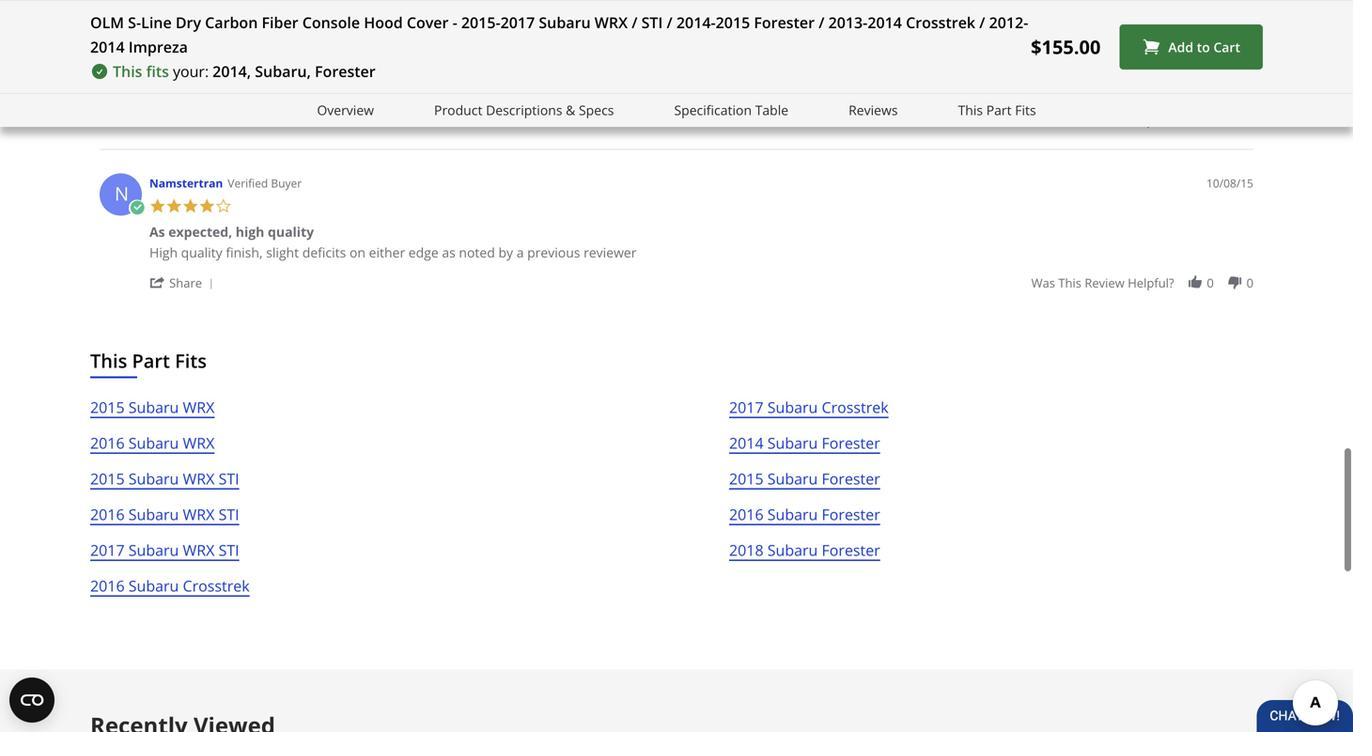 Task type: vqa. For each thing, say whether or not it's contained in the screenshot.
"12IN DIAMETER"
no



Task type: locate. For each thing, give the bounding box(es) containing it.
share for n
[[169, 275, 202, 291]]

share
[[169, 112, 202, 129], [169, 275, 202, 291]]

2 horizontal spatial crosstrek
[[906, 12, 976, 32]]

1 vertical spatial group
[[1032, 275, 1254, 291]]

2016 down 2015 subaru wrx "link"
[[90, 433, 125, 453]]

1 vertical spatial buyer
[[271, 175, 302, 191]]

helpful? down forester.
[[1128, 112, 1175, 129]]

1 vertical spatial 2017
[[729, 397, 764, 417]]

1 vertical spatial share
[[169, 275, 202, 291]]

was this review helpful?
[[1032, 112, 1175, 129], [1032, 275, 1175, 291]]

sti for 2017 subaru wrx sti
[[219, 540, 239, 560]]

crosstrek up ones
[[906, 12, 976, 32]]

verified up empty star image
[[228, 175, 268, 191]]

share left seperator image
[[169, 275, 202, 291]]

2015 down 2016 subaru wrx link
[[90, 469, 125, 489]]

verified buyer heading
[[215, 13, 289, 29], [228, 175, 302, 191]]

review for n
[[1085, 275, 1125, 291]]

buyer up slight
[[271, 175, 302, 191]]

0 horizontal spatial the
[[232, 60, 255, 78]]

2016 up 2018
[[729, 504, 764, 525]]

2 was this review helpful? from the top
[[1032, 275, 1175, 291]]

cover up product
[[451, 81, 485, 99]]

was this review helpful? left vote up review by namstertran on  8 oct 2015 image
[[1032, 275, 1175, 291]]

0 vertical spatial verified
[[215, 13, 255, 28]]

1 was this review helpful? from the top
[[1032, 112, 1175, 129]]

to inside didn't cover the whole hood the quality was fantastic but somehow it doesn't cover the whole hood for my forester xt 2017. may want to consider the jdm ones instead if you are driving a forester.
[[800, 81, 813, 99]]

2 share button from the top
[[149, 274, 220, 291]]

1 review date 10/08/15 element from the top
[[1207, 13, 1254, 29]]

share button down high
[[149, 274, 220, 291]]

part down if
[[987, 101, 1012, 119]]

circle checkmark image
[[129, 37, 145, 54], [129, 200, 145, 216]]

subaru for 2015 subaru forester
[[768, 469, 818, 489]]

review date 10/08/15 element up cart
[[1207, 13, 1254, 29]]

cover up was
[[193, 60, 229, 78]]

2015
[[716, 12, 750, 32], [90, 397, 125, 417], [90, 469, 125, 489], [729, 469, 764, 489]]

subaru up "2016 subaru wrx"
[[129, 397, 179, 417]]

cart
[[1214, 38, 1241, 56]]

1 vertical spatial was
[[1032, 275, 1056, 291]]

wrx down 2016 subaru wrx sti link
[[183, 540, 215, 560]]

deficits
[[302, 243, 346, 261]]

1 horizontal spatial the
[[488, 81, 508, 99]]

quality down didn't
[[176, 81, 217, 99]]

hood up but
[[301, 60, 334, 78]]

review date 10/08/15 element down vote down review by khudarren on  8 oct 2015 image
[[1207, 175, 1254, 191]]

helpful? left vote up review by namstertran on  8 oct 2015 image
[[1128, 275, 1175, 291]]

the
[[232, 60, 255, 78], [488, 81, 508, 99], [872, 81, 892, 99]]

0 vertical spatial a
[[1112, 81, 1119, 99]]

0 horizontal spatial 2014
[[90, 37, 125, 57]]

group
[[1032, 112, 1254, 129], [1032, 275, 1254, 291]]

1 vertical spatial this
[[958, 101, 983, 119]]

to inside button
[[1197, 38, 1211, 56]]

1 vertical spatial helpful?
[[1128, 275, 1175, 291]]

0 horizontal spatial hood
[[301, 60, 334, 78]]

dry
[[176, 12, 201, 32]]

n
[[115, 181, 129, 206]]

to right want
[[800, 81, 813, 99]]

part up 2015 subaru wrx
[[132, 348, 170, 374]]

1 vertical spatial crosstrek
[[822, 397, 889, 417]]

as
[[149, 223, 165, 241]]

fits down you
[[1015, 101, 1036, 119]]

crosstrek inside olm s-line dry carbon fiber console hood cover - 2015-2017 subaru wrx / sti / 2014-2015 forester / 2013-2014 crosstrek / 2012- 2014 impreza
[[906, 12, 976, 32]]

if
[[1006, 81, 1014, 99]]

table
[[755, 101, 789, 119]]

2015 for 2015 subaru wrx
[[90, 397, 125, 417]]

0 vertical spatial 2014
[[868, 12, 902, 32]]

sti up 2016 subaru wrx sti
[[219, 469, 239, 489]]

to right add
[[1197, 38, 1211, 56]]

sti up 2016 subaru crosstrek
[[219, 540, 239, 560]]

circle checkmark image for n
[[129, 200, 145, 216]]

0 vertical spatial circle checkmark image
[[129, 37, 145, 54]]

10/08/15
[[1207, 13, 1254, 28], [1207, 175, 1254, 191]]

2014 subaru forester link
[[729, 431, 881, 467]]

subaru for 2016 subaru crosstrek
[[129, 576, 179, 596]]

0 horizontal spatial crosstrek
[[183, 576, 250, 596]]

this part fits up 2015 subaru wrx
[[90, 348, 207, 374]]

2015 subaru forester
[[729, 469, 881, 489]]

subaru down 2016 subaru wrx link
[[129, 469, 179, 489]]

2017 subaru crosstrek
[[729, 397, 889, 417]]

2016 inside 2016 subaru crosstrek "link"
[[90, 576, 125, 596]]

helpful? for n
[[1128, 275, 1175, 291]]

2 / from the left
[[667, 12, 673, 32]]

wrx up 2016 subaru wrx sti
[[183, 469, 215, 489]]

1 vertical spatial this part fits
[[90, 348, 207, 374]]

doesn't
[[402, 81, 448, 99]]

10/08/15 for k
[[1207, 13, 1254, 28]]

crosstrek inside "link"
[[183, 576, 250, 596]]

0
[[1207, 112, 1214, 129], [1247, 112, 1254, 129], [1207, 275, 1214, 291], [1247, 275, 1254, 291]]

add
[[1169, 38, 1194, 56]]

0 vertical spatial was this review helpful?
[[1032, 112, 1175, 129]]

2016 inside 2016 subaru wrx link
[[90, 433, 125, 453]]

fits up 2015 subaru wrx
[[175, 348, 207, 374]]

0 vertical spatial whole
[[258, 60, 298, 78]]

0 vertical spatial was
[[1032, 112, 1056, 129]]

10/08/15 down vote down review by khudarren on  8 oct 2015 image
[[1207, 175, 1254, 191]]

1 horizontal spatial to
[[1197, 38, 1211, 56]]

2015 subaru wrx
[[90, 397, 215, 417]]

subaru down 2016 subaru forester link
[[768, 540, 818, 560]]

helpful?
[[1128, 112, 1175, 129], [1128, 275, 1175, 291]]

vote down review by namstertran on  8 oct 2015 image
[[1227, 275, 1244, 291]]

2016 subaru crosstrek link
[[90, 574, 250, 610]]

2016 down 2017 subaru wrx sti link
[[90, 576, 125, 596]]

0 horizontal spatial whole
[[258, 60, 298, 78]]

1 review from the top
[[1085, 112, 1125, 129]]

wrx inside olm s-line dry carbon fiber console hood cover - 2015-2017 subaru wrx / sti / 2014-2015 forester / 2013-2014 crosstrek / 2012- 2014 impreza
[[595, 12, 628, 32]]

this for k
[[1059, 112, 1082, 129]]

0 vertical spatial 2017
[[501, 12, 535, 32]]

1 vertical spatial 10/08/15
[[1207, 175, 1254, 191]]

was this review helpful? down driving
[[1032, 112, 1175, 129]]

verified for n
[[228, 175, 268, 191]]

didn't
[[149, 60, 189, 78]]

2 vertical spatial crosstrek
[[183, 576, 250, 596]]

2014
[[868, 12, 902, 32], [90, 37, 125, 57], [729, 433, 764, 453]]

subaru for 2017 subaru wrx sti
[[129, 540, 179, 560]]

review down driving
[[1085, 112, 1125, 129]]

2016 inside 2016 subaru wrx sti link
[[90, 504, 125, 525]]

0 vertical spatial crosstrek
[[906, 12, 976, 32]]

0 vertical spatial share button
[[149, 111, 220, 129]]

seperator image
[[206, 279, 217, 290]]

1 group from the top
[[1032, 112, 1254, 129]]

quality up slight
[[268, 223, 314, 241]]

it
[[391, 81, 399, 99]]

1 this from the top
[[1059, 112, 1082, 129]]

0 vertical spatial this
[[1059, 112, 1082, 129]]

1 horizontal spatial crosstrek
[[822, 397, 889, 417]]

1 horizontal spatial 2017
[[501, 12, 535, 32]]

the
[[149, 81, 172, 99]]

crosstrek
[[906, 12, 976, 32], [822, 397, 889, 417], [183, 576, 250, 596]]

2 review date 10/08/15 element from the top
[[1207, 175, 1254, 191]]

0 right the vote down review by namstertran on  8 oct 2015 image
[[1247, 275, 1254, 291]]

review date 10/08/15 element for n
[[1207, 175, 1254, 191]]

1 vertical spatial review date 10/08/15 element
[[1207, 175, 1254, 191]]

crosstrek for 2016 subaru crosstrek
[[183, 576, 250, 596]]

subaru for 2014 subaru forester
[[768, 433, 818, 453]]

star image
[[199, 198, 215, 214]]

1 horizontal spatial whole
[[512, 81, 549, 99]]

subaru inside 'link'
[[129, 469, 179, 489]]

2 helpful? from the top
[[1128, 275, 1175, 291]]

2015 down the 2014 subaru forester link at the right bottom
[[729, 469, 764, 489]]

sti for 2015 subaru wrx sti
[[219, 469, 239, 489]]

the up the 'reviews'
[[872, 81, 892, 99]]

1 vertical spatial share button
[[149, 274, 220, 291]]

was for k
[[1032, 112, 1056, 129]]

2 review from the top
[[1085, 275, 1125, 291]]

0 right vote up review by namstertran on  8 oct 2015 image
[[1207, 275, 1214, 291]]

2014 down olm on the left of page
[[90, 37, 125, 57]]

1 vertical spatial whole
[[512, 81, 549, 99]]

10/08/15 up cart
[[1207, 13, 1254, 28]]

wrx for 2016 subaru wrx sti
[[183, 504, 215, 525]]

2 share from the top
[[169, 275, 202, 291]]

fantastic
[[248, 81, 300, 99]]

a
[[1112, 81, 1119, 99], [517, 243, 524, 261]]

a right by at the top left of page
[[517, 243, 524, 261]]

2017 inside 2017 subaru crosstrek link
[[729, 397, 764, 417]]

cover
[[407, 12, 449, 32]]

1 horizontal spatial a
[[1112, 81, 1119, 99]]

subaru for 2016 subaru forester
[[768, 504, 818, 525]]

1 vertical spatial to
[[800, 81, 813, 99]]

2017 up 2014 subaru forester
[[729, 397, 764, 417]]

2015 inside 'link'
[[90, 469, 125, 489]]

this down the instead
[[958, 101, 983, 119]]

2014-
[[677, 12, 716, 32]]

wrx down 2015 subaru wrx sti 'link'
[[183, 504, 215, 525]]

a right driving
[[1112, 81, 1119, 99]]

jdm
[[896, 81, 921, 99]]

buyer
[[258, 13, 289, 28], [271, 175, 302, 191]]

this
[[113, 61, 142, 81], [958, 101, 983, 119], [90, 348, 127, 374]]

group for k
[[1032, 112, 1254, 129]]

2 this from the top
[[1059, 275, 1082, 291]]

2 horizontal spatial 2014
[[868, 12, 902, 32]]

may
[[737, 81, 763, 99]]

2017 right -
[[501, 12, 535, 32]]

subaru down 2017 subaru wrx sti link
[[129, 576, 179, 596]]

quality down 'expected,'
[[181, 243, 222, 261]]

1 vertical spatial review
[[1085, 275, 1125, 291]]

0 horizontal spatial to
[[800, 81, 813, 99]]

0 vertical spatial fits
[[1015, 101, 1036, 119]]

1 vertical spatial circle checkmark image
[[129, 200, 145, 216]]

0 vertical spatial verified buyer heading
[[215, 13, 289, 29]]

forester down the 2014 subaru forester link at the right bottom
[[822, 469, 881, 489]]

wrx up my
[[595, 12, 628, 32]]

0 vertical spatial review
[[1085, 112, 1125, 129]]

vote up review by namstertran on  8 oct 2015 image
[[1187, 275, 1204, 291]]

consider
[[816, 81, 869, 99]]

1 horizontal spatial cover
[[451, 81, 485, 99]]

fits
[[1015, 101, 1036, 119], [175, 348, 207, 374]]

share right share icon
[[169, 112, 202, 129]]

2016 inside 2016 subaru forester link
[[729, 504, 764, 525]]

2017 inside 2017 subaru wrx sti link
[[90, 540, 125, 560]]

tab panel
[[90, 0, 1263, 312]]

forester.
[[1122, 81, 1175, 99]]

0 vertical spatial this part fits
[[958, 101, 1036, 119]]

0 vertical spatial quality
[[176, 81, 217, 99]]

0 vertical spatial review date 10/08/15 element
[[1207, 13, 1254, 29]]

1 circle checkmark image from the top
[[129, 37, 145, 54]]

2016 for 2016 subaru forester
[[729, 504, 764, 525]]

2015 up "2016 subaru wrx"
[[90, 397, 125, 417]]

2014 up 2015 subaru forester
[[729, 433, 764, 453]]

wrx inside "link"
[[183, 397, 215, 417]]

forester left xt
[[631, 81, 682, 99]]

to
[[1197, 38, 1211, 56], [800, 81, 813, 99]]

1 was from the top
[[1032, 112, 1056, 129]]

hood
[[301, 60, 334, 78], [552, 81, 584, 99]]

0 vertical spatial group
[[1032, 112, 1254, 129]]

1 vertical spatial verified
[[228, 175, 268, 191]]

forester up overview
[[315, 61, 376, 81]]

forester
[[754, 12, 815, 32], [315, 61, 376, 81], [631, 81, 682, 99], [822, 433, 881, 453], [822, 469, 881, 489], [822, 504, 881, 525], [822, 540, 881, 560]]

buyer for n
[[271, 175, 302, 191]]

finish,
[[226, 243, 263, 261]]

quality inside didn't cover the whole hood the quality was fantastic but somehow it doesn't cover the whole hood for my forester xt 2017. may want to consider the jdm ones instead if you are driving a forester.
[[176, 81, 217, 99]]

2017 down 2016 subaru wrx sti link
[[90, 540, 125, 560]]

part
[[987, 101, 1012, 119], [132, 348, 170, 374]]

subaru down "2015 subaru forester" "link"
[[768, 504, 818, 525]]

namstertran
[[149, 175, 223, 191]]

whole up descriptions
[[512, 81, 549, 99]]

1 10/08/15 from the top
[[1207, 13, 1254, 28]]

subaru down 2017 subaru crosstrek link
[[768, 433, 818, 453]]

1 share from the top
[[169, 112, 202, 129]]

1 vertical spatial was this review helpful?
[[1032, 275, 1175, 291]]

high
[[149, 243, 178, 261]]

1 vertical spatial cover
[[451, 81, 485, 99]]

sti down 2015 subaru wrx sti 'link'
[[219, 504, 239, 525]]

empty star image
[[215, 198, 232, 214]]

-
[[453, 12, 458, 32]]

this part fits
[[958, 101, 1036, 119], [90, 348, 207, 374]]

1 helpful? from the top
[[1128, 112, 1175, 129]]

wrx inside 'link'
[[183, 469, 215, 489]]

was
[[1032, 112, 1056, 129], [1032, 275, 1056, 291]]

subaru for 2015 subaru wrx sti
[[129, 469, 179, 489]]

subaru
[[539, 12, 591, 32], [129, 397, 179, 417], [768, 397, 818, 417], [129, 433, 179, 453], [768, 433, 818, 453], [129, 469, 179, 489], [768, 469, 818, 489], [129, 504, 179, 525], [768, 504, 818, 525], [129, 540, 179, 560], [768, 540, 818, 560], [129, 576, 179, 596]]

wrx for 2017 subaru wrx sti
[[183, 540, 215, 560]]

review left vote up review by namstertran on  8 oct 2015 image
[[1085, 275, 1125, 291]]

1 vertical spatial this
[[1059, 275, 1082, 291]]

2 was from the top
[[1032, 275, 1056, 291]]

subaru down 2015 subaru wrx "link"
[[129, 433, 179, 453]]

review date 10/08/15 element
[[1207, 13, 1254, 29], [1207, 175, 1254, 191]]

2013-
[[829, 12, 868, 32]]

olm
[[90, 12, 124, 32]]

slight
[[266, 243, 299, 261]]

verified buyer heading up empty star image
[[228, 175, 302, 191]]

verified left fiber
[[215, 13, 255, 28]]

star image
[[149, 35, 166, 52], [166, 35, 182, 52], [182, 35, 199, 52], [149, 198, 166, 214], [166, 198, 182, 214], [182, 198, 199, 214]]

vote down review by khudarren on  8 oct 2015 image
[[1227, 112, 1244, 128]]

1 horizontal spatial hood
[[552, 81, 584, 99]]

2017
[[501, 12, 535, 32], [729, 397, 764, 417], [90, 540, 125, 560]]

verified buyer heading for k
[[215, 13, 289, 29]]

2 10/08/15 from the top
[[1207, 175, 1254, 191]]

1 vertical spatial verified buyer heading
[[228, 175, 302, 191]]

the up was
[[232, 60, 255, 78]]

1 vertical spatial a
[[517, 243, 524, 261]]

verified for k
[[215, 13, 255, 28]]

1 vertical spatial part
[[132, 348, 170, 374]]

2 circle checkmark image from the top
[[129, 200, 145, 216]]

2016 down 2015 subaru wrx sti 'link'
[[90, 504, 125, 525]]

subaru down 2015 subaru wrx sti 'link'
[[129, 504, 179, 525]]

2016 subaru forester link
[[729, 502, 881, 538]]

3 / from the left
[[819, 12, 825, 32]]

1 horizontal spatial 2014
[[729, 433, 764, 453]]

this part fits down if
[[958, 101, 1036, 119]]

ones
[[924, 81, 954, 99]]

was
[[220, 81, 244, 99]]

2 vertical spatial 2017
[[90, 540, 125, 560]]

line
[[141, 12, 172, 32]]

0 horizontal spatial a
[[517, 243, 524, 261]]

0 right vote down review by khudarren on  8 oct 2015 image
[[1247, 112, 1254, 129]]

0 vertical spatial part
[[987, 101, 1012, 119]]

crosstrek down 2017 subaru wrx sti link
[[183, 576, 250, 596]]

subaru up 2014 subaru forester
[[768, 397, 818, 417]]

share button down the
[[149, 111, 220, 129]]

khudarren verified buyer
[[149, 13, 289, 28]]

subaru down 2016 subaru wrx sti link
[[129, 540, 179, 560]]

crosstrek up 2014 subaru forester
[[822, 397, 889, 417]]

1 share button from the top
[[149, 111, 220, 129]]

the up product descriptions & specs
[[488, 81, 508, 99]]

sti inside 'link'
[[219, 469, 239, 489]]

wrx up "2016 subaru wrx"
[[183, 397, 215, 417]]

2 group from the top
[[1032, 275, 1254, 291]]

2 horizontal spatial 2017
[[729, 397, 764, 417]]

2014 up jdm
[[868, 12, 902, 32]]

2016
[[90, 433, 125, 453], [90, 504, 125, 525], [729, 504, 764, 525], [90, 576, 125, 596]]

this left fits on the left
[[113, 61, 142, 81]]

cover
[[193, 60, 229, 78], [451, 81, 485, 99]]

0 vertical spatial share
[[169, 112, 202, 129]]

0 vertical spatial helpful?
[[1128, 112, 1175, 129]]

0 horizontal spatial cover
[[193, 60, 229, 78]]

this up 2015 subaru wrx
[[90, 348, 127, 374]]

reviewer
[[584, 243, 637, 261]]

subaru for 2018 subaru forester
[[768, 540, 818, 560]]

1 vertical spatial quality
[[268, 223, 314, 241]]

buyer right carbon
[[258, 13, 289, 28]]

sti inside olm s-line dry carbon fiber console hood cover - 2015-2017 subaru wrx / sti / 2014-2015 forester / 2013-2014 crosstrek / 2012- 2014 impreza
[[642, 12, 663, 32]]

0 vertical spatial 10/08/15
[[1207, 13, 1254, 28]]

2015 up 2017.
[[716, 12, 750, 32]]

sti left 2014-
[[642, 12, 663, 32]]

wrx up 2015 subaru wrx sti
[[183, 433, 215, 453]]

hood up &
[[552, 81, 584, 99]]

whole
[[258, 60, 298, 78], [512, 81, 549, 99]]

subaru up for
[[539, 12, 591, 32]]

2014,
[[213, 61, 251, 81]]

1 / from the left
[[632, 12, 638, 32]]

0 vertical spatial to
[[1197, 38, 1211, 56]]

share for k
[[169, 112, 202, 129]]

0 horizontal spatial 2017
[[90, 540, 125, 560]]

2 vertical spatial this
[[90, 348, 127, 374]]

forester left 2013-
[[754, 12, 815, 32]]

subaru down the 2014 subaru forester link at the right bottom
[[768, 469, 818, 489]]

2016 for 2016 subaru crosstrek
[[90, 576, 125, 596]]

1 vertical spatial hood
[[552, 81, 584, 99]]

verified buyer heading up this fits your: 2014, subaru, forester
[[215, 13, 289, 29]]

khudarren
[[149, 13, 210, 28]]

1 vertical spatial fits
[[175, 348, 207, 374]]

didn't cover the whole hood the quality was fantastic but somehow it doesn't cover the whole hood for my forester xt 2017. may want to consider the jdm ones instead if you are driving a forester.
[[149, 60, 1175, 99]]

reviews link
[[849, 100, 898, 121]]

2 vertical spatial 2014
[[729, 433, 764, 453]]

whole up fantastic
[[258, 60, 298, 78]]

was for n
[[1032, 275, 1056, 291]]

0 vertical spatial buyer
[[258, 13, 289, 28]]



Task type: describe. For each thing, give the bounding box(es) containing it.
was this review helpful? for n
[[1032, 275, 1175, 291]]

s-
[[128, 12, 141, 32]]

this fits your: 2014, subaru, forester
[[113, 61, 376, 81]]

add to cart button
[[1120, 24, 1263, 70]]

product descriptions & specs link
[[434, 100, 614, 121]]

2017 inside olm s-line dry carbon fiber console hood cover - 2015-2017 subaru wrx / sti / 2014-2015 forester / 2013-2014 crosstrek / 2012- 2014 impreza
[[501, 12, 535, 32]]

forester down 2016 subaru forester link
[[822, 540, 881, 560]]

carbon
[[205, 12, 258, 32]]

crosstrek for 2017 subaru crosstrek
[[822, 397, 889, 417]]

1 horizontal spatial part
[[987, 101, 1012, 119]]

subaru inside olm s-line dry carbon fiber console hood cover - 2015-2017 subaru wrx / sti / 2014-2015 forester / 2013-2014 crosstrek / 2012- 2014 impreza
[[539, 12, 591, 32]]

share button for n
[[149, 274, 220, 291]]

descriptions
[[486, 101, 563, 119]]

hood
[[364, 12, 403, 32]]

olm s-line dry carbon fiber console hood cover - 2015-2017 subaru wrx / sti / 2014-2015 forester / 2013-2014 crosstrek / 2012- 2014 impreza
[[90, 12, 1029, 57]]

impreza
[[129, 37, 188, 57]]

specs
[[579, 101, 614, 119]]

2 vertical spatial quality
[[181, 243, 222, 261]]

helpful? for k
[[1128, 112, 1175, 129]]

1 horizontal spatial fits
[[1015, 101, 1036, 119]]

$155.00
[[1031, 34, 1101, 60]]

share image
[[149, 275, 166, 291]]

add to cart
[[1169, 38, 1241, 56]]

2018 subaru forester link
[[729, 538, 881, 574]]

2012-
[[989, 12, 1029, 32]]

my
[[608, 81, 627, 99]]

2016 subaru wrx
[[90, 433, 215, 453]]

you
[[1017, 81, 1040, 99]]

a inside as expected, high quality high quality finish, slight deficits on either edge as noted by a previous reviewer
[[517, 243, 524, 261]]

namstertran verified buyer
[[149, 175, 302, 191]]

2015 subaru forester link
[[729, 467, 881, 502]]

group for n
[[1032, 275, 1254, 291]]

was this review helpful? for k
[[1032, 112, 1175, 129]]

forester inside didn't cover the whole hood the quality was fantastic but somehow it doesn't cover the whole hood for my forester xt 2017. may want to consider the jdm ones instead if you are driving a forester.
[[631, 81, 682, 99]]

0 right vote up review by khudarren on  8 oct 2015 image
[[1207, 112, 1214, 129]]

as expected, high quality heading
[[149, 223, 314, 244]]

2015 for 2015 subaru wrx sti
[[90, 469, 125, 489]]

fiber
[[262, 12, 299, 32]]

on
[[350, 243, 366, 261]]

2015 inside olm s-line dry carbon fiber console hood cover - 2015-2017 subaru wrx / sti / 2014-2015 forester / 2013-2014 crosstrek / 2012- 2014 impreza
[[716, 12, 750, 32]]

2017.
[[700, 81, 734, 99]]

xt
[[685, 81, 697, 99]]

tab panel containing k
[[90, 0, 1263, 312]]

open widget image
[[9, 678, 55, 723]]

console
[[302, 12, 360, 32]]

2016 subaru crosstrek
[[90, 576, 250, 596]]

overview
[[317, 101, 374, 119]]

forester down 2017 subaru crosstrek link
[[822, 433, 881, 453]]

2015-
[[461, 12, 501, 32]]

2016 subaru wrx sti
[[90, 504, 239, 525]]

2017 for 2017 subaru wrx sti
[[90, 540, 125, 560]]

&
[[566, 101, 576, 119]]

wrx for 2016 subaru wrx
[[183, 433, 215, 453]]

forester inside olm s-line dry carbon fiber console hood cover - 2015-2017 subaru wrx / sti / 2014-2015 forester / 2013-2014 crosstrek / 2012- 2014 impreza
[[754, 12, 815, 32]]

your:
[[173, 61, 209, 81]]

0 horizontal spatial part
[[132, 348, 170, 374]]

specification table
[[674, 101, 789, 119]]

2017 for 2017 subaru crosstrek
[[729, 397, 764, 417]]

high
[[236, 223, 264, 241]]

edge
[[409, 243, 439, 261]]

1 vertical spatial 2014
[[90, 37, 125, 57]]

want
[[766, 81, 797, 99]]

2015 subaru wrx link
[[90, 395, 215, 431]]

subaru,
[[255, 61, 311, 81]]

share button for k
[[149, 111, 220, 129]]

as
[[442, 243, 456, 261]]

2014 subaru forester
[[729, 433, 881, 453]]

2018
[[729, 540, 764, 560]]

a inside didn't cover the whole hood the quality was fantastic but somehow it doesn't cover the whole hood for my forester xt 2017. may want to consider the jdm ones instead if you are driving a forester.
[[1112, 81, 1119, 99]]

0 vertical spatial this
[[113, 61, 142, 81]]

noted
[[459, 243, 495, 261]]

2017 subaru wrx sti link
[[90, 538, 239, 574]]

vote up review by khudarren on  8 oct 2015 image
[[1187, 112, 1204, 128]]

0 horizontal spatial this part fits
[[90, 348, 207, 374]]

subaru for 2015 subaru wrx
[[129, 397, 179, 417]]

expected,
[[168, 223, 232, 241]]

forester inside "link"
[[822, 469, 881, 489]]

review for k
[[1085, 112, 1125, 129]]

didn't cover the whole hood heading
[[149, 60, 334, 82]]

for
[[587, 81, 605, 99]]

2018 subaru forester
[[729, 540, 881, 560]]

wrx for 2015 subaru wrx
[[183, 397, 215, 417]]

sti for 2016 subaru wrx sti
[[219, 504, 239, 525]]

2016 for 2016 subaru wrx sti
[[90, 504, 125, 525]]

forester down "2015 subaru forester" "link"
[[822, 504, 881, 525]]

subaru for 2016 subaru wrx sti
[[129, 504, 179, 525]]

somehow
[[328, 81, 388, 99]]

reviews
[[849, 101, 898, 119]]

4 / from the left
[[980, 12, 986, 32]]

buyer for k
[[258, 13, 289, 28]]

driving
[[1066, 81, 1108, 99]]

as expected, high quality high quality finish, slight deficits on either edge as noted by a previous reviewer
[[149, 223, 637, 261]]

by
[[499, 243, 513, 261]]

product
[[434, 101, 483, 119]]

2016 subaru forester
[[729, 504, 881, 525]]

0 vertical spatial hood
[[301, 60, 334, 78]]

2 horizontal spatial the
[[872, 81, 892, 99]]

subaru for 2017 subaru crosstrek
[[768, 397, 818, 417]]

but
[[303, 81, 324, 99]]

wrx for 2015 subaru wrx sti
[[183, 469, 215, 489]]

this for n
[[1059, 275, 1082, 291]]

k
[[116, 18, 127, 44]]

share image
[[149, 112, 166, 128]]

2015 subaru wrx sti link
[[90, 467, 239, 502]]

overview link
[[317, 100, 374, 121]]

specification
[[674, 101, 752, 119]]

10/08/15 for n
[[1207, 175, 1254, 191]]

2015 for 2015 subaru forester
[[729, 469, 764, 489]]

this part fits link
[[958, 100, 1036, 121]]

2016 for 2016 subaru wrx
[[90, 433, 125, 453]]

2016 subaru wrx sti link
[[90, 502, 239, 538]]

2017 subaru crosstrek link
[[729, 395, 889, 431]]

instead
[[957, 81, 1002, 99]]

2015 subaru wrx sti
[[90, 469, 239, 489]]

verified buyer heading for n
[[228, 175, 302, 191]]

fits
[[146, 61, 169, 81]]

1 horizontal spatial this part fits
[[958, 101, 1036, 119]]

previous
[[527, 243, 580, 261]]

circle checkmark image for k
[[129, 37, 145, 54]]

2017 subaru wrx sti
[[90, 540, 239, 560]]

review date 10/08/15 element for k
[[1207, 13, 1254, 29]]

0 horizontal spatial fits
[[175, 348, 207, 374]]

subaru for 2016 subaru wrx
[[129, 433, 179, 453]]

2016 subaru wrx link
[[90, 431, 215, 467]]

0 vertical spatial cover
[[193, 60, 229, 78]]

are
[[1043, 81, 1063, 99]]



